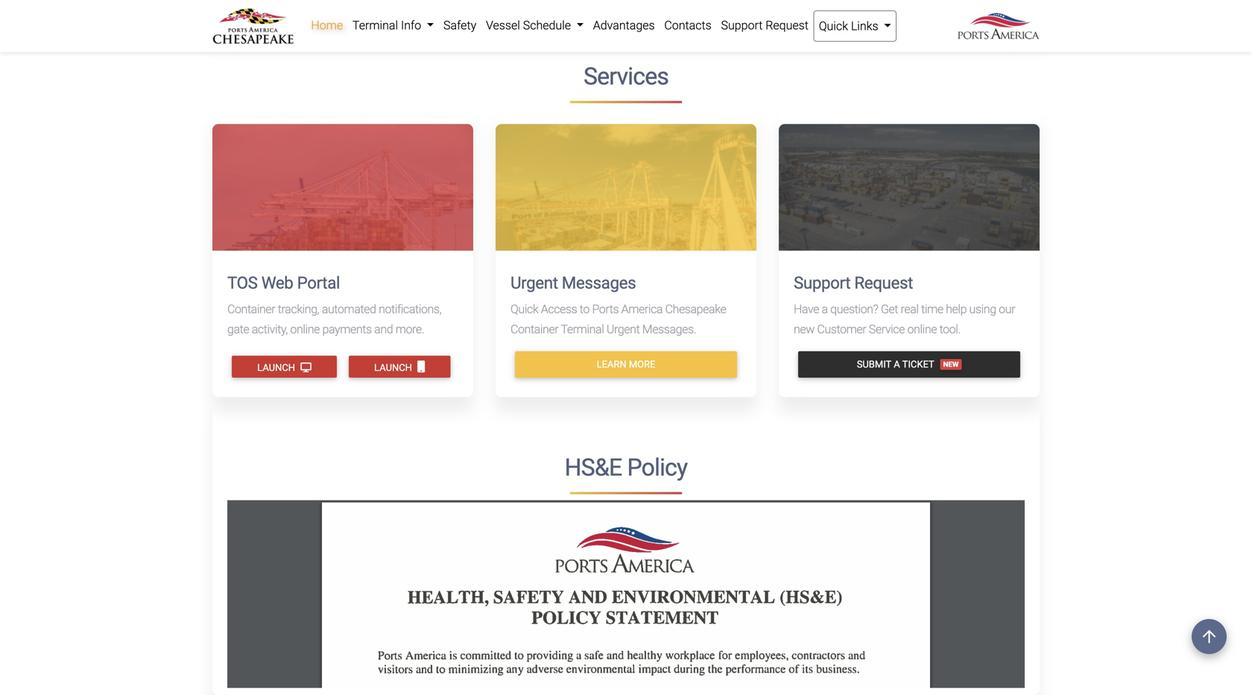 Task type: describe. For each thing, give the bounding box(es) containing it.
ticket
[[902, 359, 934, 370]]

links
[[851, 19, 878, 33]]

hs&e policy
[[565, 454, 687, 482]]

have a question? get real time help using our new customer service online tool.
[[794, 302, 1015, 336]]

advantages
[[593, 18, 655, 32]]

0 horizontal spatial request
[[766, 18, 809, 32]]

quick links link
[[813, 10, 897, 42]]

go to top image
[[1192, 619, 1227, 654]]

service
[[869, 322, 905, 336]]

question?
[[830, 302, 878, 316]]

contacts link
[[660, 10, 716, 40]]

hs&e
[[565, 454, 622, 482]]

get
[[881, 302, 898, 316]]

ports
[[592, 302, 619, 316]]

tracking,
[[278, 302, 319, 316]]

container inside quick access to ports america chesapeake container terminal                         urgent messages.
[[511, 322, 558, 336]]

messages.
[[642, 322, 696, 336]]

terminal info
[[352, 18, 424, 32]]

1 launch link from the left
[[232, 356, 337, 378]]

quick for quick access to ports america chesapeake container terminal                         urgent messages.
[[511, 302, 538, 316]]

chesapeake
[[665, 302, 726, 316]]

urgent inside quick access to ports america chesapeake container terminal                         urgent messages.
[[607, 322, 640, 336]]

quick for quick links
[[819, 19, 848, 33]]

gate
[[227, 322, 249, 336]]

1 vertical spatial support request
[[794, 273, 913, 293]]

america
[[621, 302, 663, 316]]

more.
[[396, 322, 424, 336]]

help
[[946, 302, 967, 316]]

and
[[374, 322, 393, 336]]

support request link
[[716, 10, 813, 40]]

services
[[584, 63, 669, 91]]

payments
[[322, 322, 372, 336]]

automated
[[322, 302, 376, 316]]

terminal inside quick access to ports america chesapeake container terminal                         urgent messages.
[[561, 322, 604, 336]]

schedule
[[523, 18, 571, 32]]

0 vertical spatial urgent
[[511, 273, 558, 293]]

desktop image
[[301, 363, 311, 372]]

new
[[943, 360, 959, 369]]

container tracking, automated notifications, gate activity, online payments and more.
[[227, 302, 441, 336]]

vessel schedule
[[486, 18, 574, 32]]



Task type: locate. For each thing, give the bounding box(es) containing it.
launch left mobile icon
[[374, 362, 414, 373]]

0 vertical spatial quick
[[819, 19, 848, 33]]

a
[[822, 302, 828, 316], [894, 359, 900, 370]]

terminal
[[352, 18, 398, 32], [561, 322, 604, 336]]

quick
[[819, 19, 848, 33], [511, 302, 538, 316]]

2 online from the left
[[907, 322, 937, 336]]

1 horizontal spatial launch link
[[349, 356, 450, 378]]

notifications,
[[379, 302, 441, 316]]

quick inside quick access to ports america chesapeake container terminal                         urgent messages.
[[511, 302, 538, 316]]

new
[[794, 322, 815, 336]]

urgent up the access
[[511, 273, 558, 293]]

a left 'ticket'
[[894, 359, 900, 370]]

activity,
[[252, 322, 288, 336]]

terminal info link
[[348, 10, 439, 40]]

1 horizontal spatial support
[[794, 273, 851, 293]]

tool.
[[940, 322, 961, 336]]

0 vertical spatial support request
[[721, 18, 809, 32]]

1 vertical spatial support
[[794, 273, 851, 293]]

quick links
[[819, 19, 881, 33]]

1 vertical spatial urgent
[[607, 322, 640, 336]]

2 launch from the left
[[374, 362, 414, 373]]

advantages link
[[588, 10, 660, 40]]

0 horizontal spatial terminal
[[352, 18, 398, 32]]

support
[[721, 18, 763, 32], [794, 273, 851, 293]]

1 horizontal spatial request
[[854, 273, 913, 293]]

quick left the access
[[511, 302, 538, 316]]

container inside container tracking, automated notifications, gate activity, online payments and more.
[[227, 302, 275, 316]]

terminal left info
[[352, 18, 398, 32]]

0 horizontal spatial online
[[290, 322, 320, 336]]

request left quick links
[[766, 18, 809, 32]]

urgent down ports
[[607, 322, 640, 336]]

our
[[999, 302, 1015, 316]]

learn
[[597, 359, 627, 370]]

1 vertical spatial quick
[[511, 302, 538, 316]]

vessel
[[486, 18, 520, 32]]

time
[[921, 302, 943, 316]]

tos
[[227, 273, 258, 293]]

0 horizontal spatial urgent
[[511, 273, 558, 293]]

submit
[[857, 359, 891, 370]]

learn more link
[[515, 351, 737, 378]]

launch link
[[232, 356, 337, 378], [349, 356, 450, 378]]

1 horizontal spatial online
[[907, 322, 937, 336]]

home
[[311, 18, 343, 32]]

submit a ticket
[[857, 359, 934, 370]]

home link
[[306, 10, 348, 40]]

0 horizontal spatial launch link
[[232, 356, 337, 378]]

online inside container tracking, automated notifications, gate activity, online payments and more.
[[290, 322, 320, 336]]

online down time
[[907, 322, 937, 336]]

support up have
[[794, 273, 851, 293]]

terminal down to
[[561, 322, 604, 336]]

0 horizontal spatial support
[[721, 18, 763, 32]]

launch link down activity, in the left of the page
[[232, 356, 337, 378]]

web
[[261, 273, 293, 293]]

mobile image
[[417, 361, 425, 372]]

0 vertical spatial a
[[822, 302, 828, 316]]

request up get
[[854, 273, 913, 293]]

have
[[794, 302, 819, 316]]

support request
[[721, 18, 809, 32], [794, 273, 913, 293]]

0 horizontal spatial quick
[[511, 302, 538, 316]]

safety link
[[439, 10, 481, 40]]

quick access to ports america chesapeake container terminal                         urgent messages.
[[511, 302, 726, 336]]

urgent
[[511, 273, 558, 293], [607, 322, 640, 336]]

portal
[[297, 273, 340, 293]]

urgent messages
[[511, 273, 636, 293]]

contacts
[[664, 18, 712, 32]]

a for ticket
[[894, 359, 900, 370]]

online
[[290, 322, 320, 336], [907, 322, 937, 336]]

more
[[629, 359, 655, 370]]

launch for the desktop icon
[[257, 362, 298, 373]]

vessel schedule link
[[481, 10, 588, 40]]

1 horizontal spatial container
[[511, 322, 558, 336]]

launch link down the more.
[[349, 356, 450, 378]]

0 vertical spatial support
[[721, 18, 763, 32]]

messages
[[562, 273, 636, 293]]

1 launch from the left
[[257, 362, 298, 373]]

quick left links
[[819, 19, 848, 33]]

a right have
[[822, 302, 828, 316]]

support right contacts
[[721, 18, 763, 32]]

launch for mobile icon
[[374, 362, 414, 373]]

online down tracking,
[[290, 322, 320, 336]]

0 horizontal spatial container
[[227, 302, 275, 316]]

1 horizontal spatial a
[[894, 359, 900, 370]]

1 horizontal spatial launch
[[374, 362, 414, 373]]

1 vertical spatial container
[[511, 322, 558, 336]]

learn more
[[597, 359, 655, 370]]

container down the access
[[511, 322, 558, 336]]

1 vertical spatial request
[[854, 273, 913, 293]]

request
[[766, 18, 809, 32], [854, 273, 913, 293]]

to
[[580, 302, 590, 316]]

2 launch link from the left
[[349, 356, 450, 378]]

1 online from the left
[[290, 322, 320, 336]]

tos web portal
[[227, 273, 340, 293]]

0 vertical spatial request
[[766, 18, 809, 32]]

0 horizontal spatial a
[[822, 302, 828, 316]]

safety
[[443, 18, 476, 32]]

0 horizontal spatial launch
[[257, 362, 298, 373]]

launch left the desktop icon
[[257, 362, 298, 373]]

a for question?
[[822, 302, 828, 316]]

1 vertical spatial terminal
[[561, 322, 604, 336]]

real
[[901, 302, 919, 316]]

online inside have a question? get real time help using our new customer service online tool.
[[907, 322, 937, 336]]

0 vertical spatial terminal
[[352, 18, 398, 32]]

1 horizontal spatial quick
[[819, 19, 848, 33]]

info
[[401, 18, 421, 32]]

container up gate
[[227, 302, 275, 316]]

launch
[[257, 362, 298, 373], [374, 362, 414, 373]]

1 horizontal spatial terminal
[[561, 322, 604, 336]]

0 vertical spatial container
[[227, 302, 275, 316]]

a inside have a question? get real time help using our new customer service online tool.
[[822, 302, 828, 316]]

using
[[969, 302, 996, 316]]

1 horizontal spatial urgent
[[607, 322, 640, 336]]

container
[[227, 302, 275, 316], [511, 322, 558, 336]]

access
[[541, 302, 577, 316]]

1 vertical spatial a
[[894, 359, 900, 370]]

customer
[[817, 322, 866, 336]]

policy
[[627, 454, 687, 482]]



Task type: vqa. For each thing, say whether or not it's contained in the screenshot.
main
no



